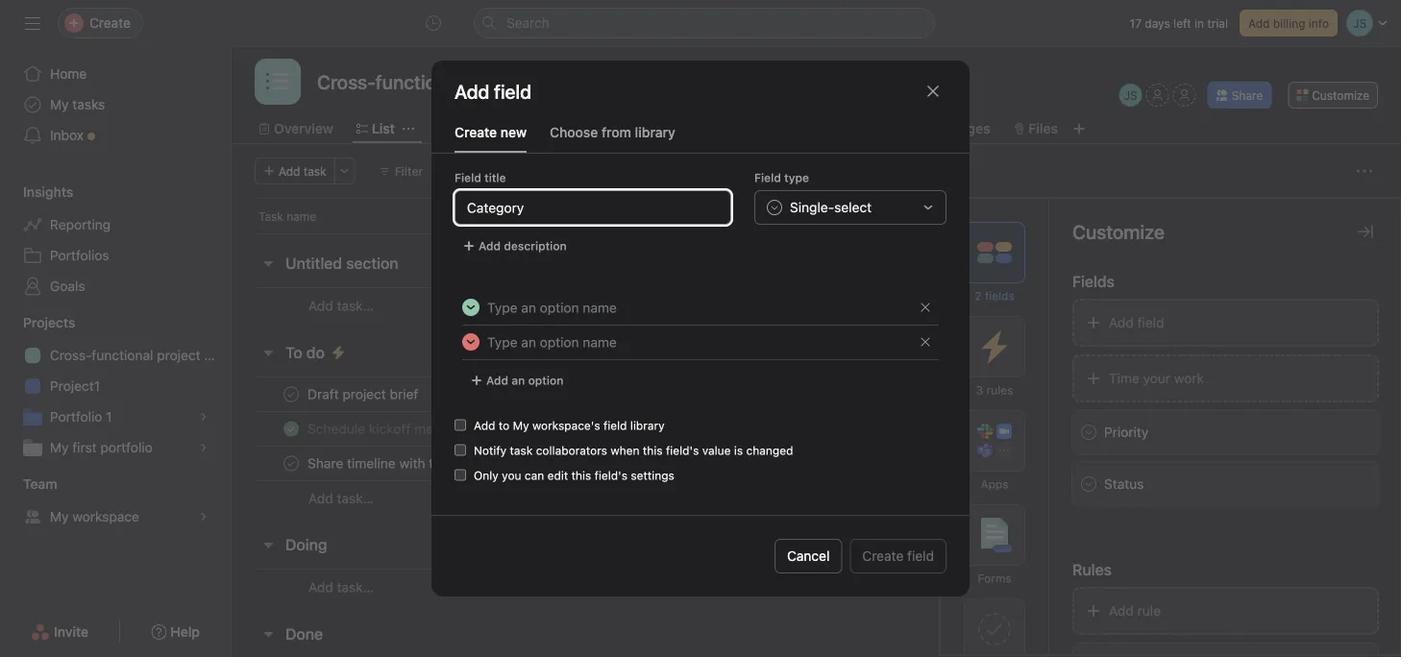 Task type: describe. For each thing, give the bounding box(es) containing it.
edit
[[548, 469, 568, 483]]

billing
[[1273, 16, 1306, 30]]

add field dialog
[[432, 61, 970, 597]]

my for my tasks
[[50, 97, 69, 112]]

add left 'to' on the left bottom of page
[[474, 419, 495, 433]]

choose from library
[[550, 125, 676, 140]]

completed image for oct 20 – 24
[[280, 383, 303, 406]]

oct for oct 20 – 24
[[970, 388, 990, 401]]

add inside header to do tree grid
[[309, 491, 333, 507]]

task name
[[259, 210, 316, 223]]

add rule button
[[1073, 587, 1379, 635]]

add description button
[[455, 233, 576, 260]]

add inside button
[[279, 164, 300, 178]]

tasks
[[72, 97, 105, 112]]

title
[[485, 171, 506, 185]]

cell for oct 20
[[847, 377, 962, 412]]

draft project brief cell
[[232, 377, 848, 412]]

my tasks link
[[12, 89, 219, 120]]

forms
[[978, 572, 1012, 585]]

portfolio 1 link
[[12, 402, 219, 433]]

project1 link
[[12, 371, 219, 402]]

apps
[[981, 478, 1009, 491]]

project1
[[50, 378, 100, 394]]

your
[[1143, 371, 1171, 386]]

you
[[502, 469, 522, 483]]

single-
[[790, 200, 835, 215]]

collapse task list for this section image
[[260, 345, 276, 360]]

task… inside header to do tree grid
[[337, 491, 374, 507]]

do
[[306, 344, 325, 362]]

files link
[[1013, 118, 1058, 139]]

in
[[1195, 16, 1204, 30]]

add an option
[[486, 374, 564, 387]]

add task… button for doing
[[309, 577, 374, 598]]

add field button
[[1073, 299, 1379, 347]]

settings
[[631, 469, 675, 483]]

projects element
[[0, 306, 231, 467]]

2 fields
[[975, 289, 1015, 303]]

row containing 1
[[232, 411, 1401, 447]]

1 vertical spatial customize
[[1073, 220, 1165, 243]]

completed image inside share timeline with teammates 'cell'
[[280, 452, 303, 475]]

task… for untitled section
[[337, 298, 374, 314]]

tab list containing create new
[[432, 122, 970, 154]]

my inside create new tab panel
[[513, 419, 529, 433]]

time your work button
[[1073, 355, 1379, 403]]

task for notify
[[510, 444, 533, 458]]

field's for value
[[666, 444, 699, 458]]

task for add
[[304, 164, 326, 178]]

left
[[1174, 16, 1192, 30]]

add task button
[[255, 158, 335, 185]]

task… for doing
[[337, 580, 374, 595]]

type
[[784, 171, 809, 185]]

doing
[[285, 536, 327, 554]]

info
[[1309, 16, 1329, 30]]

25
[[1020, 422, 1034, 436]]

board
[[456, 121, 494, 136]]

status
[[1104, 476, 1144, 492]]

task
[[259, 210, 283, 223]]

remove option image
[[920, 336, 931, 348]]

field title
[[455, 171, 506, 185]]

days
[[1145, 16, 1170, 30]]

overview link
[[259, 118, 333, 139]]

my tasks
[[50, 97, 105, 112]]

invite button
[[18, 615, 101, 650]]

cross-functional project plan link
[[12, 340, 231, 371]]

add task… button inside header to do tree grid
[[309, 488, 374, 509]]

1 vertical spatial 24
[[993, 457, 1007, 471]]

done
[[285, 625, 323, 644]]

add an option button
[[462, 367, 572, 394]]

project
[[157, 347, 201, 363]]

row containing oct 24
[[232, 446, 1401, 482]]

messages
[[926, 121, 990, 136]]

17
[[1130, 16, 1142, 30]]

field's for settings
[[595, 469, 628, 483]]

my workspace
[[50, 509, 139, 525]]

– for 24
[[1010, 388, 1017, 401]]

create field button
[[850, 539, 947, 574]]

add left billing
[[1249, 16, 1270, 30]]

js
[[1124, 88, 1138, 102]]

choose
[[550, 125, 598, 140]]

due
[[970, 210, 992, 223]]

collaborators
[[536, 444, 607, 458]]

portfolio 1
[[50, 409, 112, 425]]

workspace
[[72, 509, 139, 525]]

1 button
[[474, 420, 503, 439]]

create for create field
[[863, 548, 904, 564]]

field for create field
[[907, 548, 934, 564]]

messages link
[[911, 118, 990, 139]]

name
[[287, 210, 316, 223]]

work
[[1174, 371, 1204, 386]]

1 vertical spatial field
[[604, 419, 627, 433]]

library inside tab list
[[635, 125, 676, 140]]

add field
[[455, 80, 532, 102]]

field for add field
[[1138, 315, 1164, 331]]

remove option image
[[920, 302, 931, 313]]

inbox link
[[12, 120, 219, 151]]

option
[[528, 374, 564, 387]]

add task… row for doing
[[232, 569, 1401, 606]]

oct 24 – 26
[[970, 457, 1035, 471]]

overview
[[274, 121, 333, 136]]

add billing info button
[[1240, 10, 1338, 37]]

create new tab panel
[[432, 154, 970, 597]]

oct for oct 23 – 25
[[970, 422, 990, 436]]

insights button
[[0, 183, 73, 202]]

goals
[[50, 278, 85, 294]]

share timeline with teammates cell
[[232, 446, 848, 482]]

completed checkbox for oct 20
[[280, 383, 303, 406]]

1 vertical spatial priority
[[1104, 424, 1149, 440]]

reporting
[[50, 217, 111, 233]]

only
[[474, 469, 499, 483]]

add down untitled
[[309, 298, 333, 314]]

home link
[[12, 59, 219, 89]]

when
[[611, 444, 640, 458]]

single-select
[[790, 200, 872, 215]]

field for field title
[[455, 171, 481, 185]]

inbox
[[50, 127, 84, 143]]

header to do tree grid
[[232, 377, 1401, 516]]

rule
[[1138, 603, 1161, 619]]

2
[[975, 289, 982, 303]]

list image
[[266, 70, 289, 93]]

portfolios link
[[12, 240, 219, 271]]

invite
[[54, 624, 89, 640]]

done button
[[285, 617, 323, 652]]

add left description
[[479, 239, 501, 253]]

add task… row for untitled section
[[232, 287, 1401, 324]]

1 inside projects element
[[106, 409, 112, 425]]

add field
[[1109, 315, 1164, 331]]

type an option name field for remove option image
[[480, 291, 912, 324]]

oct 20 – 24
[[970, 388, 1034, 401]]

rules
[[987, 384, 1013, 397]]

add task
[[279, 164, 326, 178]]

customize inside dropdown button
[[1312, 88, 1370, 102]]



Task type: locate. For each thing, give the bounding box(es) containing it.
date
[[995, 210, 1019, 223]]

completed checkbox inside share timeline with teammates 'cell'
[[280, 452, 303, 475]]

time
[[1109, 371, 1140, 386]]

portfolio
[[100, 440, 153, 456]]

0 vertical spatial create
[[455, 125, 497, 140]]

my inside my tasks link
[[50, 97, 69, 112]]

collapse task list for this section image left done
[[260, 627, 276, 642]]

row
[[232, 198, 1401, 234], [255, 233, 1378, 235], [232, 377, 1401, 412], [232, 411, 1401, 447], [232, 446, 1401, 482]]

17 days left in trial
[[1130, 16, 1228, 30]]

search button
[[474, 8, 935, 38]]

0 vertical spatial completed checkbox
[[280, 383, 303, 406]]

projects button
[[0, 313, 75, 333]]

priority up fields
[[1084, 210, 1123, 223]]

0 horizontal spatial create
[[455, 125, 497, 140]]

search
[[507, 15, 550, 31]]

0 horizontal spatial field
[[455, 171, 481, 185]]

2 field from the left
[[755, 171, 781, 185]]

customize up fields
[[1073, 220, 1165, 243]]

3 completed checkbox from the top
[[280, 452, 303, 475]]

this up settings
[[643, 444, 663, 458]]

Only you can edit this field's settings checkbox
[[455, 470, 466, 481]]

list link
[[356, 118, 395, 139]]

schedule kickoff meeting cell
[[232, 411, 848, 447]]

field's
[[666, 444, 699, 458], [595, 469, 628, 483]]

share
[[1232, 88, 1263, 102]]

2 vertical spatial collapse task list for this section image
[[260, 627, 276, 642]]

add billing info
[[1249, 16, 1329, 30]]

0 vertical spatial collapse task list for this section image
[[260, 256, 276, 271]]

0 vertical spatial oct
[[970, 388, 990, 401]]

trial
[[1208, 16, 1228, 30]]

field left the "type"
[[755, 171, 781, 185]]

create new
[[455, 125, 527, 140]]

1 inside button
[[478, 422, 484, 436]]

0 vertical spatial this
[[643, 444, 663, 458]]

create inside button
[[863, 548, 904, 564]]

add task… inside header to do tree grid
[[309, 491, 374, 507]]

1 vertical spatial type an option name field
[[480, 326, 912, 359]]

my inside my first portfolio link
[[50, 440, 69, 456]]

cross-functional project plan
[[50, 347, 231, 363]]

– right 20
[[1010, 388, 1017, 401]]

1 horizontal spatial customize
[[1312, 88, 1370, 102]]

– left 25
[[1010, 422, 1017, 436]]

tab list
[[432, 122, 970, 154]]

24 right 20
[[1020, 388, 1034, 401]]

1 vertical spatial completed image
[[280, 418, 303, 441]]

library right from
[[635, 125, 676, 140]]

2 add task… from the top
[[309, 491, 374, 507]]

add task… up doing
[[309, 491, 374, 507]]

create field
[[863, 548, 934, 564]]

add left an
[[486, 374, 509, 387]]

calendar link
[[609, 118, 682, 139]]

add task… for untitled section
[[309, 298, 374, 314]]

1 add task… from the top
[[309, 298, 374, 314]]

1 horizontal spatial create
[[863, 548, 904, 564]]

1 vertical spatial this
[[572, 469, 591, 483]]

add down doing button
[[309, 580, 333, 595]]

add task… button down doing button
[[309, 577, 374, 598]]

1 right add to my workspace's field library checkbox
[[478, 422, 484, 436]]

collapse task list for this section image for untitled section
[[260, 256, 276, 271]]

portfolio
[[50, 409, 102, 425]]

share button
[[1208, 82, 1272, 109]]

3 completed image from the top
[[280, 452, 303, 475]]

select
[[834, 200, 872, 215]]

oct 23 – 25
[[970, 422, 1034, 436]]

0 vertical spatial completed image
[[280, 383, 303, 406]]

assignee
[[855, 210, 905, 223]]

add down fields
[[1109, 315, 1134, 331]]

2 vertical spatial add task…
[[309, 580, 374, 595]]

0 vertical spatial customize
[[1312, 88, 1370, 102]]

2 vertical spatial oct
[[970, 457, 990, 471]]

1 vertical spatial collapse task list for this section image
[[260, 537, 276, 553]]

customize down info
[[1312, 88, 1370, 102]]

library
[[635, 125, 676, 140], [630, 419, 665, 433]]

add left rule
[[1109, 603, 1134, 619]]

files
[[1029, 121, 1058, 136]]

cell for oct 23
[[847, 411, 962, 447]]

1 vertical spatial task
[[510, 444, 533, 458]]

customize button
[[1288, 82, 1378, 109]]

collapse task list for this section image for doing
[[260, 537, 276, 553]]

completed checkbox for oct 23
[[280, 418, 303, 441]]

0 vertical spatial 24
[[1020, 388, 1034, 401]]

team
[[23, 476, 57, 492]]

1 horizontal spatial this
[[643, 444, 663, 458]]

add task… for doing
[[309, 580, 374, 595]]

add up doing
[[309, 491, 333, 507]]

my first portfolio link
[[12, 433, 219, 463]]

1 vertical spatial add task…
[[309, 491, 374, 507]]

fields
[[1073, 273, 1115, 291]]

2 oct from the top
[[970, 422, 990, 436]]

this for when
[[643, 444, 663, 458]]

3 task… from the top
[[337, 580, 374, 595]]

2 vertical spatial field
[[907, 548, 934, 564]]

0 vertical spatial task
[[304, 164, 326, 178]]

create left new
[[455, 125, 497, 140]]

add rule
[[1109, 603, 1161, 619]]

to
[[285, 344, 303, 362]]

workspace's
[[532, 419, 600, 433]]

0 horizontal spatial customize
[[1073, 220, 1165, 243]]

oct up apps
[[970, 457, 990, 471]]

field for field type
[[755, 171, 781, 185]]

collapse task list for this section image for done
[[260, 627, 276, 642]]

create for create new
[[455, 125, 497, 140]]

1 vertical spatial completed checkbox
[[280, 418, 303, 441]]

1 vertical spatial create
[[863, 548, 904, 564]]

add down overview link
[[279, 164, 300, 178]]

2 completed image from the top
[[280, 418, 303, 441]]

only you can edit this field's settings
[[474, 469, 675, 483]]

24 up apps
[[993, 457, 1007, 471]]

24
[[1020, 388, 1034, 401], [993, 457, 1007, 471]]

0 vertical spatial add task… button
[[309, 296, 374, 317]]

my left first
[[50, 440, 69, 456]]

1 horizontal spatial 24
[[1020, 388, 1034, 401]]

0 horizontal spatial this
[[572, 469, 591, 483]]

priority up status
[[1104, 424, 1149, 440]]

time your work
[[1109, 371, 1204, 386]]

0 horizontal spatial field
[[604, 419, 627, 433]]

– for 25
[[1010, 422, 1017, 436]]

1 vertical spatial oct
[[970, 422, 990, 436]]

task inside add task button
[[304, 164, 326, 178]]

1 horizontal spatial field
[[907, 548, 934, 564]]

to do
[[285, 344, 325, 362]]

single-select button
[[755, 190, 947, 225]]

this
[[643, 444, 663, 458], [572, 469, 591, 483]]

add task… down untitled section
[[309, 298, 374, 314]]

0 vertical spatial task…
[[337, 298, 374, 314]]

my right 'to' on the left bottom of page
[[513, 419, 529, 433]]

completed checkbox inside draft project brief cell
[[280, 383, 303, 406]]

0 vertical spatial –
[[1010, 388, 1017, 401]]

due date
[[970, 210, 1019, 223]]

Notify task collaborators when this field's value is changed checkbox
[[455, 445, 466, 456]]

2 add task… row from the top
[[232, 481, 1401, 516]]

to do button
[[285, 335, 325, 370]]

library inside create new tab panel
[[630, 419, 665, 433]]

collapse task list for this section image left doing
[[260, 537, 276, 553]]

2 collapse task list for this section image from the top
[[260, 537, 276, 553]]

new
[[501, 125, 527, 140]]

1 vertical spatial add task… row
[[232, 481, 1401, 516]]

1 task… from the top
[[337, 298, 374, 314]]

Completed checkbox
[[280, 383, 303, 406], [280, 418, 303, 441], [280, 452, 303, 475]]

1 cell from the top
[[847, 377, 962, 412]]

1 horizontal spatial 1
[[478, 422, 484, 436]]

completed image inside schedule kickoff meeting cell
[[280, 418, 303, 441]]

1 add task… row from the top
[[232, 287, 1401, 324]]

0 vertical spatial field's
[[666, 444, 699, 458]]

type an option name field for remove option icon
[[480, 326, 912, 359]]

add task… button down untitled section
[[309, 296, 374, 317]]

completed checkbox inside schedule kickoff meeting cell
[[280, 418, 303, 441]]

1 vertical spatial add task… button
[[309, 488, 374, 509]]

0 vertical spatial add task… row
[[232, 287, 1401, 324]]

field left title
[[455, 171, 481, 185]]

collapse task list for this section image left untitled
[[260, 256, 276, 271]]

field
[[1138, 315, 1164, 331], [604, 419, 627, 433], [907, 548, 934, 564]]

collapse task list for this section image
[[260, 256, 276, 271], [260, 537, 276, 553], [260, 627, 276, 642]]

my inside teams element
[[50, 509, 69, 525]]

0 vertical spatial library
[[635, 125, 676, 140]]

3 collapse task list for this section image from the top
[[260, 627, 276, 642]]

2 vertical spatial task…
[[337, 580, 374, 595]]

library up notify task collaborators when this field's value is changed
[[630, 419, 665, 433]]

1 add task… button from the top
[[309, 296, 374, 317]]

field
[[455, 171, 481, 185], [755, 171, 781, 185]]

0 vertical spatial field
[[1138, 315, 1164, 331]]

description
[[504, 239, 567, 253]]

oct for oct 24 – 26
[[970, 457, 990, 471]]

26
[[1020, 457, 1035, 471]]

my left tasks
[[50, 97, 69, 112]]

1
[[106, 409, 112, 425], [478, 422, 484, 436]]

doing button
[[285, 528, 327, 562]]

1 horizontal spatial task
[[510, 444, 533, 458]]

add
[[1249, 16, 1270, 30], [279, 164, 300, 178], [479, 239, 501, 253], [309, 298, 333, 314], [1109, 315, 1134, 331], [486, 374, 509, 387], [474, 419, 495, 433], [309, 491, 333, 507], [309, 580, 333, 595], [1109, 603, 1134, 619]]

to
[[499, 419, 510, 433]]

1 vertical spatial task…
[[337, 491, 374, 507]]

global element
[[0, 47, 231, 162]]

goals link
[[12, 271, 219, 302]]

0 horizontal spatial 1
[[106, 409, 112, 425]]

2 vertical spatial completed image
[[280, 452, 303, 475]]

add task… button up doing
[[309, 488, 374, 509]]

3 add task… button from the top
[[309, 577, 374, 598]]

1 vertical spatial field's
[[595, 469, 628, 483]]

task…
[[337, 298, 374, 314], [337, 491, 374, 507], [337, 580, 374, 595]]

priority
[[1084, 210, 1123, 223], [1104, 424, 1149, 440]]

0 horizontal spatial task
[[304, 164, 326, 178]]

timeline
[[533, 121, 586, 136]]

functional
[[92, 347, 153, 363]]

2 cell from the top
[[847, 411, 962, 447]]

0 horizontal spatial field's
[[595, 469, 628, 483]]

task down 'overview'
[[304, 164, 326, 178]]

Priority, Stage, Status… text field
[[455, 190, 731, 225]]

1 vertical spatial library
[[630, 419, 665, 433]]

3 add task… row from the top
[[232, 569, 1401, 606]]

insights
[[23, 184, 73, 200]]

oct left 23
[[970, 422, 990, 436]]

row containing task name
[[232, 198, 1401, 234]]

first
[[72, 440, 97, 456]]

this for edit
[[572, 469, 591, 483]]

Schedule kickoff meeting text field
[[304, 420, 471, 439]]

insights element
[[0, 175, 231, 306]]

1 completed image from the top
[[280, 383, 303, 406]]

2 vertical spatial –
[[1010, 457, 1017, 471]]

1 vertical spatial –
[[1010, 422, 1017, 436]]

Type an option name field
[[480, 291, 912, 324], [480, 326, 912, 359]]

Share timeline with teammates text field
[[304, 454, 504, 473]]

2 add task… button from the top
[[309, 488, 374, 509]]

1 type an option name field from the top
[[480, 291, 912, 324]]

create inside tab list
[[455, 125, 497, 140]]

teams element
[[0, 467, 231, 536]]

add task… row
[[232, 287, 1401, 324], [232, 481, 1401, 516], [232, 569, 1401, 606]]

0 vertical spatial type an option name field
[[480, 291, 912, 324]]

board link
[[441, 118, 494, 139]]

timeline link
[[517, 118, 586, 139]]

1 collapse task list for this section image from the top
[[260, 256, 276, 271]]

2 type an option name field from the top
[[480, 326, 912, 359]]

search list box
[[474, 8, 935, 38]]

oct left 20
[[970, 388, 990, 401]]

2 task… from the top
[[337, 491, 374, 507]]

untitled
[[285, 254, 342, 273]]

home
[[50, 66, 87, 82]]

hide sidebar image
[[25, 15, 40, 31]]

0 horizontal spatial 24
[[993, 457, 1007, 471]]

1 horizontal spatial field's
[[666, 444, 699, 458]]

None text field
[[312, 64, 573, 99]]

my workspace link
[[12, 502, 219, 533]]

create
[[455, 125, 497, 140], [863, 548, 904, 564]]

untitled section
[[285, 254, 399, 273]]

2 horizontal spatial field
[[1138, 315, 1164, 331]]

completed image inside draft project brief cell
[[280, 383, 303, 406]]

row containing oct 20
[[232, 377, 1401, 412]]

reporting link
[[12, 210, 219, 240]]

Add to My workspace's field library checkbox
[[455, 420, 466, 431]]

1 horizontal spatial field
[[755, 171, 781, 185]]

23
[[993, 422, 1007, 436]]

task inside create new tab panel
[[510, 444, 533, 458]]

value
[[702, 444, 731, 458]]

close details image
[[1358, 224, 1374, 239]]

completed image for oct 23 – 25
[[280, 418, 303, 441]]

0 vertical spatial priority
[[1084, 210, 1123, 223]]

changed
[[746, 444, 793, 458]]

cell
[[847, 377, 962, 412], [847, 411, 962, 447]]

2 completed checkbox from the top
[[280, 418, 303, 441]]

Draft project brief text field
[[304, 385, 424, 404]]

task
[[304, 164, 326, 178], [510, 444, 533, 458]]

1 completed checkbox from the top
[[280, 383, 303, 406]]

fields
[[985, 289, 1015, 303]]

close this dialog image
[[926, 84, 941, 99]]

untitled section button
[[285, 246, 399, 281]]

cancel
[[787, 548, 830, 564]]

0 vertical spatial add task…
[[309, 298, 374, 314]]

1 field from the left
[[455, 171, 481, 185]]

cross-
[[50, 347, 92, 363]]

1 oct from the top
[[970, 388, 990, 401]]

my for my first portfolio
[[50, 440, 69, 456]]

calendar
[[625, 121, 682, 136]]

field's down when at bottom
[[595, 469, 628, 483]]

2 vertical spatial add task… button
[[309, 577, 374, 598]]

this right edit
[[572, 469, 591, 483]]

1 down the project1 "link"
[[106, 409, 112, 425]]

– for 26
[[1010, 457, 1017, 471]]

cancel button
[[775, 539, 842, 574]]

add description
[[479, 239, 567, 253]]

3 oct from the top
[[970, 457, 990, 471]]

add task… down doing button
[[309, 580, 374, 595]]

notify task collaborators when this field's value is changed
[[474, 444, 793, 458]]

field's left value
[[666, 444, 699, 458]]

– left the 26 at the bottom right of the page
[[1010, 457, 1017, 471]]

my for my workspace
[[50, 509, 69, 525]]

add task… button for untitled section
[[309, 296, 374, 317]]

task up you
[[510, 444, 533, 458]]

create right cancel
[[863, 548, 904, 564]]

my down the team
[[50, 509, 69, 525]]

2 vertical spatial add task… row
[[232, 569, 1401, 606]]

completed image
[[280, 383, 303, 406], [280, 418, 303, 441], [280, 452, 303, 475]]

2 vertical spatial completed checkbox
[[280, 452, 303, 475]]

3 add task… from the top
[[309, 580, 374, 595]]

rules for to do image
[[331, 345, 346, 360]]



Task type: vqa. For each thing, say whether or not it's contained in the screenshot.
Filter Dropdown Button
no



